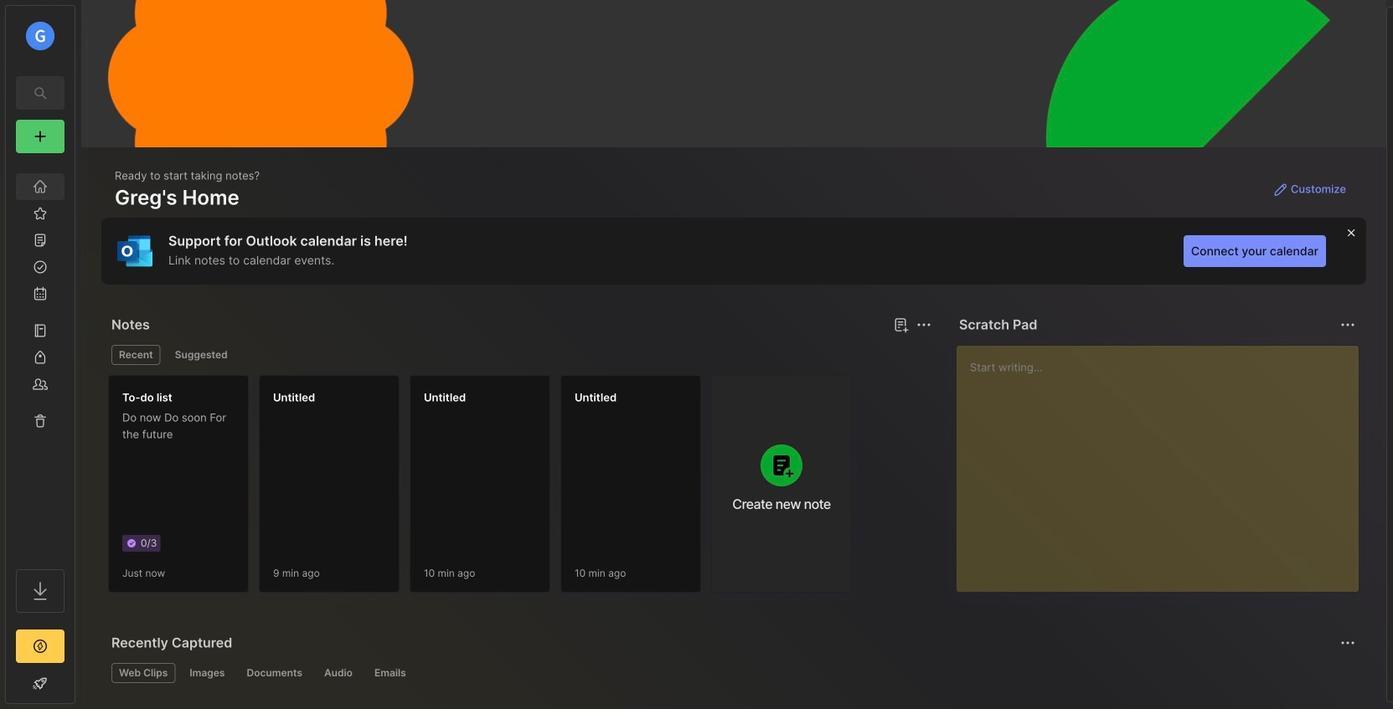 Task type: locate. For each thing, give the bounding box(es) containing it.
1 horizontal spatial more actions field
[[1337, 313, 1360, 337]]

1 vertical spatial tab list
[[111, 664, 1354, 684]]

0 vertical spatial tab list
[[111, 345, 929, 365]]

account image
[[26, 22, 54, 50]]

More actions field
[[913, 313, 936, 337], [1337, 313, 1360, 337]]

click to expand image
[[73, 679, 86, 699]]

upgrade image
[[30, 637, 50, 657]]

tab list
[[111, 345, 929, 365], [111, 664, 1354, 684]]

more actions image
[[914, 315, 935, 335]]

row group
[[108, 375, 862, 603]]

tree
[[6, 163, 75, 555]]

0 horizontal spatial more actions field
[[913, 313, 936, 337]]

Start writing… text field
[[971, 346, 1359, 579]]

tab
[[111, 345, 161, 365], [167, 345, 235, 365], [111, 664, 175, 684], [182, 664, 233, 684], [239, 664, 310, 684], [317, 664, 360, 684], [367, 664, 414, 684]]



Task type: describe. For each thing, give the bounding box(es) containing it.
main element
[[0, 0, 80, 710]]

2 tab list from the top
[[111, 664, 1354, 684]]

tree inside main element
[[6, 163, 75, 555]]

1 tab list from the top
[[111, 345, 929, 365]]

1 more actions field from the left
[[913, 313, 936, 337]]

home image
[[32, 179, 49, 195]]

2 more actions field from the left
[[1337, 313, 1360, 337]]

more actions image
[[1338, 315, 1359, 335]]

Help and Learning task checklist field
[[6, 671, 75, 697]]

Account field
[[6, 19, 75, 53]]

edit search image
[[30, 83, 50, 103]]



Task type: vqa. For each thing, say whether or not it's contained in the screenshot.
Search text box
no



